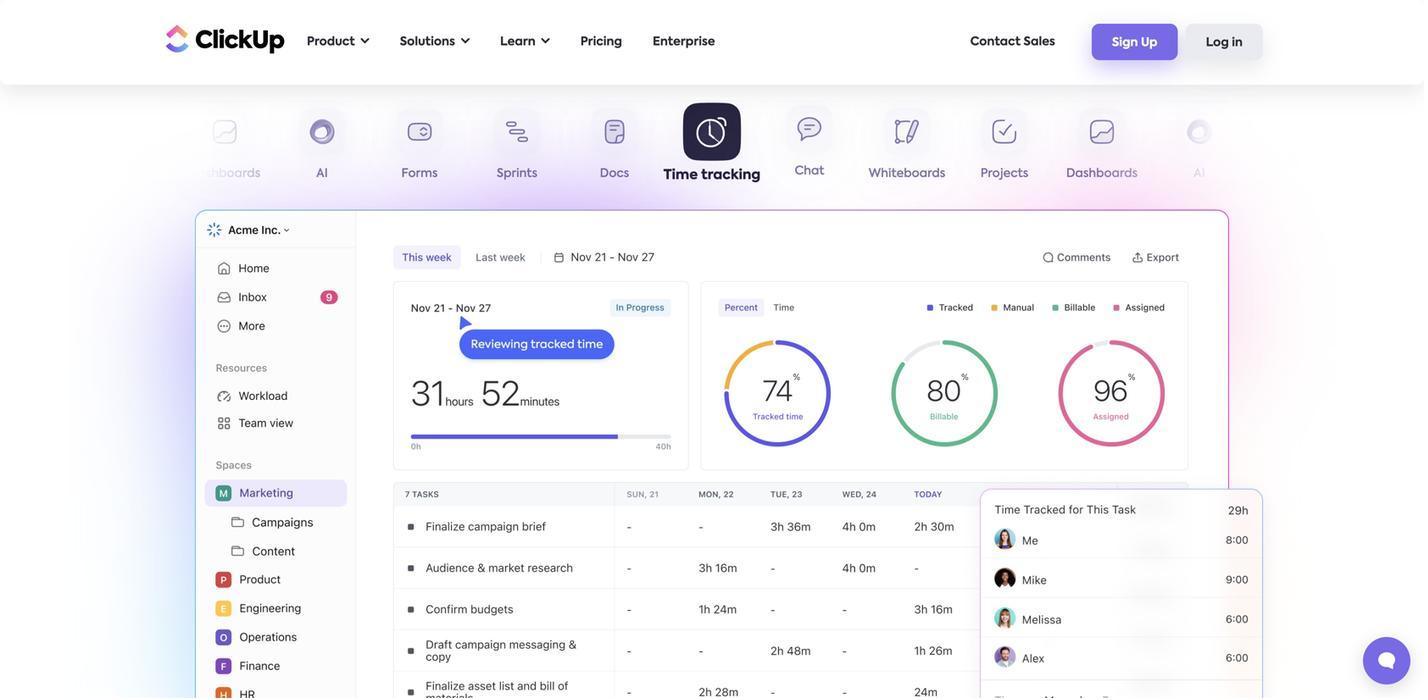 Task type: vqa. For each thing, say whether or not it's contained in the screenshot.
'star' image
no



Task type: describe. For each thing, give the bounding box(es) containing it.
2 projects button from the left
[[956, 109, 1054, 187]]

time
[[664, 169, 698, 182]]

2 projects from the left
[[981, 168, 1029, 180]]

pricing link
[[572, 25, 631, 59]]

in
[[1232, 37, 1243, 49]]

2 dashboards button from the left
[[1054, 109, 1151, 187]]

sprints button
[[469, 109, 566, 187]]

enterprise
[[653, 36, 716, 48]]

contact sales
[[971, 36, 1056, 48]]

product
[[307, 36, 355, 48]]

log in link
[[1186, 24, 1264, 60]]

up
[[1141, 37, 1158, 49]]

pricing
[[581, 36, 622, 48]]

contact
[[971, 36, 1021, 48]]

log
[[1206, 37, 1230, 49]]

sign
[[1113, 37, 1139, 49]]

1 forms button from the left
[[371, 109, 469, 187]]

1 ai button from the left
[[274, 109, 371, 187]]

2 forms from the left
[[1279, 168, 1316, 180]]

1 dashboards button from the left
[[176, 109, 274, 187]]

chat
[[795, 165, 825, 177]]

2 ai from the left
[[1194, 168, 1206, 180]]

2 ai button from the left
[[1151, 109, 1249, 187]]

contact sales link
[[962, 25, 1064, 59]]

whiteboards
[[869, 168, 946, 180]]

whiteboards button
[[859, 109, 956, 187]]

docs
[[600, 168, 630, 180]]

solutions
[[400, 36, 455, 48]]

sign up
[[1113, 37, 1158, 49]]



Task type: locate. For each thing, give the bounding box(es) containing it.
0 horizontal spatial projects button
[[78, 109, 176, 187]]

product button
[[299, 25, 378, 59]]

ai button
[[274, 109, 371, 187], [1151, 109, 1249, 187]]

enterprise link
[[645, 25, 724, 59]]

log in
[[1206, 37, 1243, 49]]

1 horizontal spatial ai button
[[1151, 109, 1249, 187]]

1 horizontal spatial forms
[[1279, 168, 1316, 180]]

ai
[[316, 168, 328, 180], [1194, 168, 1206, 180]]

1 horizontal spatial ai
[[1194, 168, 1206, 180]]

forms button
[[371, 109, 469, 187], [1249, 109, 1346, 187]]

forms
[[402, 168, 438, 180], [1279, 168, 1316, 180]]

1 horizontal spatial dashboards button
[[1054, 109, 1151, 187]]

chat button
[[761, 106, 859, 184]]

1 dashboards from the left
[[189, 168, 261, 180]]

clickup image
[[161, 23, 285, 55]]

dashboards button
[[176, 109, 274, 187], [1054, 109, 1151, 187]]

0 horizontal spatial projects
[[103, 168, 151, 180]]

time tracking button
[[664, 103, 761, 187]]

0 horizontal spatial forms button
[[371, 109, 469, 187]]

1 horizontal spatial forms button
[[1249, 109, 1346, 187]]

dashboards
[[189, 168, 261, 180], [1067, 168, 1138, 180]]

sprints
[[497, 168, 538, 180]]

0 horizontal spatial ai
[[316, 168, 328, 180]]

1 projects from the left
[[103, 168, 151, 180]]

0 horizontal spatial forms
[[402, 168, 438, 180]]

projects button
[[78, 109, 176, 187], [956, 109, 1054, 187]]

tracking
[[701, 169, 761, 182]]

1 horizontal spatial projects
[[981, 168, 1029, 180]]

solutions button
[[392, 25, 478, 59]]

1 projects button from the left
[[78, 109, 176, 187]]

time tracking
[[664, 169, 761, 182]]

1 horizontal spatial dashboards
[[1067, 168, 1138, 180]]

time tracking image
[[195, 210, 1230, 699], [924, 470, 1285, 699]]

projects
[[103, 168, 151, 180], [981, 168, 1029, 180]]

sign up button
[[1092, 24, 1178, 60]]

docs button
[[566, 109, 664, 187]]

0 horizontal spatial dashboards
[[189, 168, 261, 180]]

learn button
[[492, 25, 559, 59]]

2 forms button from the left
[[1249, 109, 1346, 187]]

0 horizontal spatial ai button
[[274, 109, 371, 187]]

sales
[[1024, 36, 1056, 48]]

1 horizontal spatial projects button
[[956, 109, 1054, 187]]

0 horizontal spatial dashboards button
[[176, 109, 274, 187]]

1 forms from the left
[[402, 168, 438, 180]]

1 ai from the left
[[316, 168, 328, 180]]

2 dashboards from the left
[[1067, 168, 1138, 180]]

learn
[[500, 36, 536, 48]]



